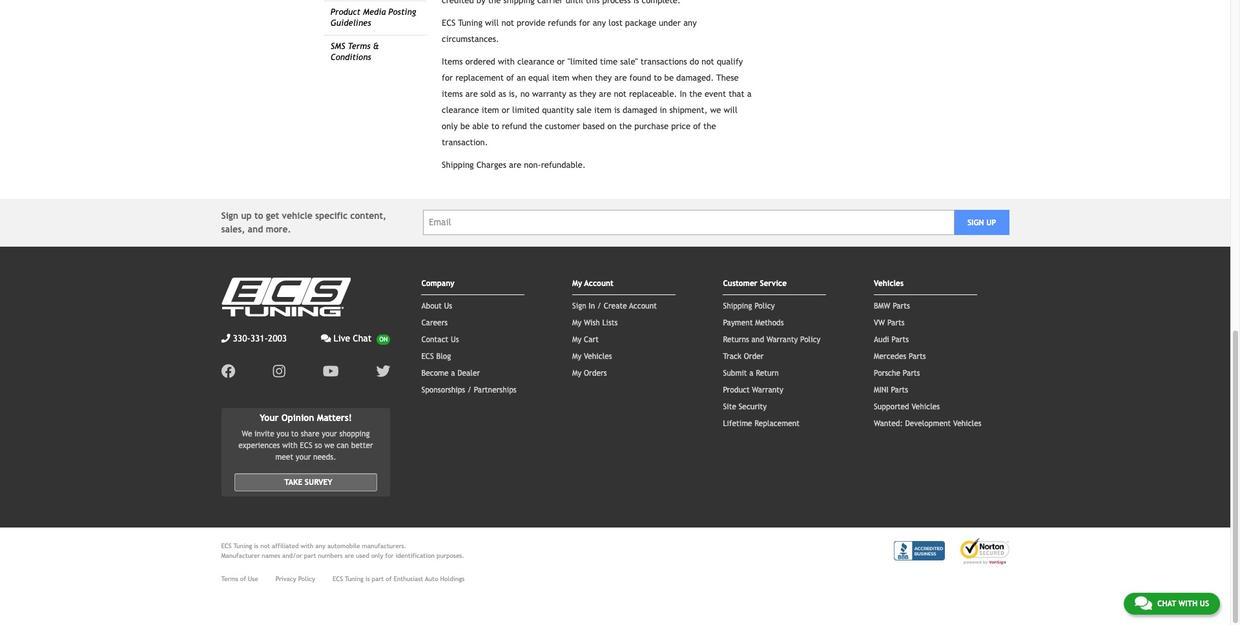 Task type: vqa. For each thing, say whether or not it's contained in the screenshot.
aluminum
no



Task type: locate. For each thing, give the bounding box(es) containing it.
1 vertical spatial or
[[502, 105, 510, 115]]

comments image for live
[[321, 334, 331, 343]]

1 vertical spatial your
[[296, 453, 311, 462]]

live chat
[[334, 333, 372, 344]]

items
[[442, 89, 463, 99]]

parts for porsche parts
[[903, 369, 920, 378]]

sold
[[481, 89, 496, 99]]

enthusiast auto holdings link
[[394, 575, 465, 584]]

a inside the items ordered with clearance or "limited time sale" transactions do not qualify for replacement of an equal item when they are found to be damaged. these items are sold as is, no warranty as they are not replaceable. in the event that a clearance item or limited quantity sale item is damaged in shipment, we will only be able to refund the customer based on the purchase price of the transaction.
[[747, 89, 752, 99]]

dealer
[[458, 369, 480, 378]]

item up warranty on the top left of the page
[[552, 73, 570, 82]]

tuning inside "ecs tuning is not affiliated with any automobile manufacturers. manufacturer names and/or part numbers are used only for identification purposes."
[[234, 543, 252, 550]]

sponsorships / partnerships link
[[422, 386, 517, 395]]

1 horizontal spatial terms
[[348, 42, 371, 51]]

parts up mercedes parts link
[[892, 335, 909, 344]]

sign for sign up to get vehicle specific content, sales, and more.
[[221, 210, 238, 221]]

2 vertical spatial is
[[365, 576, 370, 583]]

any up numbers
[[315, 543, 326, 550]]

0 horizontal spatial sign
[[221, 210, 238, 221]]

shipping down the transaction.
[[442, 160, 474, 170]]

take survey button
[[234, 474, 378, 492]]

330-331-2003
[[233, 333, 287, 344]]

0 vertical spatial product
[[331, 7, 360, 17]]

vw
[[874, 318, 885, 327]]

in up wish
[[589, 302, 595, 311]]

tuning
[[458, 18, 483, 28], [234, 543, 252, 550], [345, 576, 364, 583]]

/ left create
[[598, 302, 602, 311]]

1 vertical spatial in
[[589, 302, 595, 311]]

they up the sale at the left of the page
[[580, 89, 596, 99]]

1 horizontal spatial will
[[724, 105, 738, 115]]

submit a return
[[723, 369, 779, 378]]

2 my from the top
[[572, 318, 582, 327]]

product down submit
[[723, 386, 750, 395]]

2 vertical spatial tuning
[[345, 576, 364, 583]]

for right refunds
[[579, 18, 590, 28]]

share
[[301, 430, 320, 439]]

chat with us link
[[1124, 593, 1220, 615]]

my left the orders
[[572, 369, 582, 378]]

sale
[[577, 105, 592, 115]]

0 vertical spatial will
[[485, 18, 499, 28]]

ecs tuning image
[[221, 278, 350, 316]]

about us link
[[422, 302, 452, 311]]

sales,
[[221, 224, 245, 234]]

clearance down the items
[[442, 105, 479, 115]]

to right you
[[291, 430, 299, 439]]

0 horizontal spatial will
[[485, 18, 499, 28]]

contact us link
[[422, 335, 459, 344]]

us for about us
[[444, 302, 452, 311]]

be left able
[[461, 121, 470, 131]]

provide
[[517, 18, 546, 28]]

site security
[[723, 402, 767, 411]]

1 horizontal spatial /
[[598, 302, 602, 311]]

any right under
[[684, 18, 697, 28]]

phone image
[[221, 334, 230, 343]]

tuning for ecs tuning is part of enthusiast auto holdings
[[345, 576, 364, 583]]

ecs for ecs tuning will not provide refunds for any lost package under any circumstances.
[[442, 18, 456, 28]]

to up replaceable.
[[654, 73, 662, 82]]

only down the manufacturers.
[[371, 553, 383, 560]]

when
[[572, 73, 593, 82]]

0 horizontal spatial is
[[254, 543, 259, 550]]

comments image left live
[[321, 334, 331, 343]]

comments image
[[321, 334, 331, 343], [1135, 596, 1153, 611]]

so
[[315, 442, 322, 451]]

ecs left blog on the bottom of page
[[422, 352, 434, 361]]

1 vertical spatial us
[[451, 335, 459, 344]]

for inside ecs tuning will not provide refunds for any lost package under any circumstances.
[[579, 18, 590, 28]]

any
[[593, 18, 606, 28], [684, 18, 697, 28], [315, 543, 326, 550]]

"limited
[[568, 57, 598, 66]]

product for product media posting guidelines
[[331, 7, 360, 17]]

5 my from the top
[[572, 369, 582, 378]]

is inside the items ordered with clearance or "limited time sale" transactions do not qualify for replacement of an equal item when they are found to be damaged. these items are sold as is, no warranty as they are not replaceable. in the event that a clearance item or limited quantity sale item is damaged in shipment, we will only be able to refund the customer based on the purchase price of the transaction.
[[614, 105, 620, 115]]

1 horizontal spatial up
[[987, 218, 996, 227]]

1 horizontal spatial we
[[710, 105, 721, 115]]

4 my from the top
[[572, 352, 582, 361]]

ecs up manufacturer
[[221, 543, 232, 550]]

2 horizontal spatial for
[[579, 18, 590, 28]]

1 vertical spatial comments image
[[1135, 596, 1153, 611]]

1 horizontal spatial comments image
[[1135, 596, 1153, 611]]

replacement
[[456, 73, 504, 82]]

are left sold
[[466, 89, 478, 99]]

as left the is,
[[498, 89, 506, 99]]

0 vertical spatial us
[[444, 302, 452, 311]]

warranty down the return at the right bottom
[[752, 386, 784, 395]]

1 vertical spatial we
[[325, 442, 335, 451]]

1 as from the left
[[498, 89, 506, 99]]

2 horizontal spatial is
[[614, 105, 620, 115]]

/ down dealer
[[468, 386, 472, 395]]

order
[[744, 352, 764, 361]]

1 vertical spatial clearance
[[442, 105, 479, 115]]

for down the manufacturers.
[[385, 553, 394, 560]]

0 horizontal spatial up
[[241, 210, 252, 221]]

330-331-2003 link
[[221, 332, 287, 345]]

for
[[579, 18, 590, 28], [442, 73, 453, 82], [385, 553, 394, 560]]

0 vertical spatial policy
[[755, 302, 775, 311]]

customer
[[723, 279, 758, 288]]

a left dealer
[[451, 369, 455, 378]]

0 vertical spatial only
[[442, 121, 458, 131]]

1 horizontal spatial is
[[365, 576, 370, 583]]

0 vertical spatial for
[[579, 18, 590, 28]]

ecs up circumstances.
[[442, 18, 456, 28]]

1 vertical spatial and
[[752, 335, 764, 344]]

0 vertical spatial they
[[595, 73, 612, 82]]

the down shipment,
[[704, 121, 716, 131]]

policy inside privacy policy link
[[298, 576, 315, 583]]

with inside we invite you to share your shopping experiences with ecs so we can better meet your needs.
[[282, 442, 298, 451]]

1 vertical spatial shipping
[[723, 302, 752, 311]]

0 vertical spatial or
[[557, 57, 565, 66]]

ecs left so
[[300, 442, 313, 451]]

0 vertical spatial terms
[[348, 42, 371, 51]]

sign
[[221, 210, 238, 221], [968, 218, 984, 227], [572, 302, 586, 311]]

of right the price
[[693, 121, 701, 131]]

a left the return at the right bottom
[[750, 369, 754, 378]]

1 horizontal spatial chat
[[1158, 600, 1177, 609]]

terms up conditions
[[348, 42, 371, 51]]

ecs inside "ecs tuning is not affiliated with any automobile manufacturers. manufacturer names and/or part numbers are used only for identification purposes."
[[221, 543, 232, 550]]

0 vertical spatial in
[[680, 89, 687, 99]]

not
[[502, 18, 514, 28], [702, 57, 714, 66], [614, 89, 627, 99], [260, 543, 270, 550]]

sign inside 'button'
[[968, 218, 984, 227]]

shipping policy link
[[723, 302, 775, 311]]

0 horizontal spatial and
[[248, 224, 263, 234]]

1 vertical spatial for
[[442, 73, 453, 82]]

my up my wish lists
[[572, 279, 582, 288]]

my left cart
[[572, 335, 582, 344]]

0 horizontal spatial tuning
[[234, 543, 252, 550]]

wanted: development vehicles
[[874, 419, 982, 428]]

2 horizontal spatial tuning
[[458, 18, 483, 28]]

as down when
[[569, 89, 577, 99]]

the down limited
[[530, 121, 542, 131]]

only up the transaction.
[[442, 121, 458, 131]]

ecs blog
[[422, 352, 451, 361]]

parts right vw
[[888, 318, 905, 327]]

submit a return link
[[723, 369, 779, 378]]

parts down porsche parts
[[891, 386, 909, 395]]

0 horizontal spatial clearance
[[442, 105, 479, 115]]

my cart
[[572, 335, 599, 344]]

3 my from the top
[[572, 335, 582, 344]]

as
[[498, 89, 506, 99], [569, 89, 577, 99]]

tuning up manufacturer
[[234, 543, 252, 550]]

1 vertical spatial will
[[724, 105, 738, 115]]

clearance up equal
[[517, 57, 555, 66]]

2 horizontal spatial sign
[[968, 218, 984, 227]]

about us
[[422, 302, 452, 311]]

1 horizontal spatial in
[[680, 89, 687, 99]]

will inside ecs tuning will not provide refunds for any lost package under any circumstances.
[[485, 18, 499, 28]]

sign inside sign up to get vehicle specific content, sales, and more.
[[221, 210, 238, 221]]

use
[[248, 576, 258, 583]]

they down time
[[595, 73, 612, 82]]

media
[[363, 7, 386, 17]]

item up on
[[594, 105, 612, 115]]

customer
[[545, 121, 580, 131]]

only inside "ecs tuning is not affiliated with any automobile manufacturers. manufacturer names and/or part numbers are used only for identification purposes."
[[371, 553, 383, 560]]

1 horizontal spatial any
[[593, 18, 606, 28]]

part left the enthusiast
[[372, 576, 384, 583]]

0 vertical spatial shipping
[[442, 160, 474, 170]]

with
[[498, 57, 515, 66], [282, 442, 298, 451], [301, 543, 314, 550], [1179, 600, 1198, 609]]

is up manufacturer
[[254, 543, 259, 550]]

we inside the items ordered with clearance or "limited time sale" transactions do not qualify for replacement of an equal item when they are found to be damaged. these items are sold as is, no warranty as they are not replaceable. in the event that a clearance item or limited quantity sale item is damaged in shipment, we will only be able to refund the customer based on the purchase price of the transaction.
[[710, 105, 721, 115]]

part right 'and/or'
[[304, 553, 316, 560]]

parts for audi parts
[[892, 335, 909, 344]]

my left wish
[[572, 318, 582, 327]]

mercedes
[[874, 352, 907, 361]]

tuning for ecs tuning will not provide refunds for any lost package under any circumstances.
[[458, 18, 483, 28]]

parts down 'mercedes parts'
[[903, 369, 920, 378]]

1 horizontal spatial your
[[322, 430, 337, 439]]

we down event
[[710, 105, 721, 115]]

0 horizontal spatial policy
[[298, 576, 315, 583]]

part
[[304, 553, 316, 560], [372, 576, 384, 583]]

of left use
[[240, 576, 246, 583]]

is inside "ecs tuning is not affiliated with any automobile manufacturers. manufacturer names and/or part numbers are used only for identification purposes."
[[254, 543, 259, 550]]

are down sale"
[[615, 73, 627, 82]]

1 horizontal spatial item
[[552, 73, 570, 82]]

not left provide
[[502, 18, 514, 28]]

methods
[[755, 318, 784, 327]]

tuning up circumstances.
[[458, 18, 483, 28]]

lifetime replacement
[[723, 419, 800, 428]]

a for company
[[451, 369, 455, 378]]

0 horizontal spatial for
[[385, 553, 394, 560]]

1 vertical spatial chat
[[1158, 600, 1177, 609]]

1 vertical spatial only
[[371, 553, 383, 560]]

1 horizontal spatial and
[[752, 335, 764, 344]]

0 horizontal spatial terms
[[221, 576, 238, 583]]

330-
[[233, 333, 250, 344]]

0 horizontal spatial any
[[315, 543, 326, 550]]

0 horizontal spatial only
[[371, 553, 383, 560]]

ecs for ecs tuning is part of enthusiast auto holdings
[[333, 576, 343, 583]]

0 horizontal spatial part
[[304, 553, 316, 560]]

comments image inside live chat link
[[321, 334, 331, 343]]

my down the my cart
[[572, 352, 582, 361]]

affiliated
[[272, 543, 299, 550]]

to left get
[[255, 210, 263, 221]]

terms
[[348, 42, 371, 51], [221, 576, 238, 583]]

mini parts
[[874, 386, 909, 395]]

more.
[[266, 224, 291, 234]]

1 horizontal spatial for
[[442, 73, 453, 82]]

tuning down the used
[[345, 576, 364, 583]]

1 vertical spatial terms
[[221, 576, 238, 583]]

a right that
[[747, 89, 752, 99]]

0 horizontal spatial comments image
[[321, 334, 331, 343]]

account right create
[[629, 302, 657, 311]]

0 vertical spatial we
[[710, 105, 721, 115]]

only inside the items ordered with clearance or "limited time sale" transactions do not qualify for replacement of an equal item when they are found to be damaged. these items are sold as is, no warranty as they are not replaceable. in the event that a clearance item or limited quantity sale item is damaged in shipment, we will only be able to refund the customer based on the purchase price of the transaction.
[[442, 121, 458, 131]]

terms left use
[[221, 576, 238, 583]]

is for ecs tuning is not affiliated with any automobile manufacturers. manufacturer names and/or part numbers are used only for identification purposes.
[[254, 543, 259, 550]]

invite
[[255, 430, 274, 439]]

you
[[277, 430, 289, 439]]

bmw parts
[[874, 302, 910, 311]]

sign up to get vehicle specific content, sales, and more.
[[221, 210, 386, 234]]

tuning inside ecs tuning will not provide refunds for any lost package under any circumstances.
[[458, 18, 483, 28]]

2003
[[268, 333, 287, 344]]

my for my wish lists
[[572, 318, 582, 327]]

vehicles up the orders
[[584, 352, 612, 361]]

guidelines
[[331, 18, 371, 28]]

up for sign up to get vehicle specific content, sales, and more.
[[241, 210, 252, 221]]

policy for privacy policy
[[298, 576, 315, 583]]

0 vertical spatial tuning
[[458, 18, 483, 28]]

to inside sign up to get vehicle specific content, sales, and more.
[[255, 210, 263, 221]]

policy
[[755, 302, 775, 311], [801, 335, 821, 344], [298, 576, 315, 583]]

your right meet
[[296, 453, 311, 462]]

returns
[[723, 335, 749, 344]]

charges
[[477, 160, 507, 170]]

vehicles up bmw parts link
[[874, 279, 904, 288]]

0 vertical spatial and
[[248, 224, 263, 234]]

0 horizontal spatial as
[[498, 89, 506, 99]]

up inside sign up 'button'
[[987, 218, 996, 227]]

sponsorships / partnerships
[[422, 386, 517, 395]]

your up so
[[322, 430, 337, 439]]

any left 'lost'
[[593, 18, 606, 28]]

0 horizontal spatial chat
[[353, 333, 372, 344]]

not right the do
[[702, 57, 714, 66]]

ecs inside we invite you to share your shopping experiences with ecs so we can better meet your needs.
[[300, 442, 313, 451]]

will down that
[[724, 105, 738, 115]]

0 horizontal spatial /
[[468, 386, 472, 395]]

vehicles
[[874, 279, 904, 288], [584, 352, 612, 361], [912, 402, 940, 411], [954, 419, 982, 428]]

0 horizontal spatial account
[[584, 279, 614, 288]]

sign for sign up
[[968, 218, 984, 227]]

1 horizontal spatial or
[[557, 57, 565, 66]]

in up shipment,
[[680, 89, 687, 99]]

0 horizontal spatial or
[[502, 105, 510, 115]]

0 vertical spatial part
[[304, 553, 316, 560]]

become
[[422, 369, 449, 378]]

1 vertical spatial they
[[580, 89, 596, 99]]

item down sold
[[482, 105, 499, 115]]

0 vertical spatial be
[[665, 73, 674, 82]]

1 vertical spatial tuning
[[234, 543, 252, 550]]

1 horizontal spatial as
[[569, 89, 577, 99]]

1 vertical spatial is
[[254, 543, 259, 550]]

0 horizontal spatial your
[[296, 453, 311, 462]]

shipping for shipping policy
[[723, 302, 752, 311]]

chat
[[353, 333, 372, 344], [1158, 600, 1177, 609]]

and right sales,
[[248, 224, 263, 234]]

comments image left chat with us
[[1135, 596, 1153, 611]]

not up names
[[260, 543, 270, 550]]

terms inside sms terms & conditions
[[348, 42, 371, 51]]

1 vertical spatial be
[[461, 121, 470, 131]]

account up sign in / create account
[[584, 279, 614, 288]]

ecs for ecs tuning is not affiliated with any automobile manufacturers. manufacturer names and/or part numbers are used only for identification purposes.
[[221, 543, 232, 550]]

and/or
[[282, 553, 302, 560]]

1 horizontal spatial tuning
[[345, 576, 364, 583]]

be down transactions
[[665, 73, 674, 82]]

vw parts link
[[874, 318, 905, 327]]

parts for vw parts
[[888, 318, 905, 327]]

0 vertical spatial chat
[[353, 333, 372, 344]]

any inside "ecs tuning is not affiliated with any automobile manufacturers. manufacturer names and/or part numbers are used only for identification purposes."
[[315, 543, 326, 550]]

1 horizontal spatial part
[[372, 576, 384, 583]]

and up order
[[752, 335, 764, 344]]

product
[[331, 7, 360, 17], [723, 386, 750, 395]]

parts up porsche parts
[[909, 352, 926, 361]]

1 vertical spatial /
[[468, 386, 472, 395]]

2 vertical spatial for
[[385, 553, 394, 560]]

is down the used
[[365, 576, 370, 583]]

2 vertical spatial policy
[[298, 576, 315, 583]]

2 horizontal spatial any
[[684, 18, 697, 28]]

policy for shipping policy
[[755, 302, 775, 311]]

vehicles up wanted: development vehicles
[[912, 402, 940, 411]]

0 vertical spatial is
[[614, 105, 620, 115]]

needs.
[[313, 453, 336, 462]]

will up circumstances.
[[485, 18, 499, 28]]

or left "limited
[[557, 57, 565, 66]]

parts right bmw
[[893, 302, 910, 311]]

track order
[[723, 352, 764, 361]]

bmw
[[874, 302, 891, 311]]

are down automobile
[[345, 553, 354, 560]]

and
[[248, 224, 263, 234], [752, 335, 764, 344]]

are inside "ecs tuning is not affiliated with any automobile manufacturers. manufacturer names and/or part numbers are used only for identification purposes."
[[345, 553, 354, 560]]

up inside sign up to get vehicle specific content, sales, and more.
[[241, 210, 252, 221]]

1 my from the top
[[572, 279, 582, 288]]

my
[[572, 279, 582, 288], [572, 318, 582, 327], [572, 335, 582, 344], [572, 352, 582, 361], [572, 369, 582, 378]]

1 horizontal spatial sign
[[572, 302, 586, 311]]

2 horizontal spatial policy
[[801, 335, 821, 344]]

shipping up payment
[[723, 302, 752, 311]]

submit
[[723, 369, 747, 378]]

my for my vehicles
[[572, 352, 582, 361]]

comments image inside chat with us link
[[1135, 596, 1153, 611]]

conditions
[[331, 52, 371, 62]]

product up guidelines
[[331, 7, 360, 17]]

security
[[739, 402, 767, 411]]

we right so
[[325, 442, 335, 451]]

not up the "damaged"
[[614, 89, 627, 99]]

warranty
[[532, 89, 567, 99]]

product inside product media posting guidelines
[[331, 7, 360, 17]]

my account
[[572, 279, 614, 288]]

1 horizontal spatial clearance
[[517, 57, 555, 66]]

chat inside chat with us link
[[1158, 600, 1177, 609]]

customer service
[[723, 279, 787, 288]]

terms of use link
[[221, 575, 258, 584]]

shipment,
[[670, 105, 708, 115]]

for down items
[[442, 73, 453, 82]]

bmw parts link
[[874, 302, 910, 311]]

are down time
[[599, 89, 612, 99]]

is up on
[[614, 105, 620, 115]]

ecs down numbers
[[333, 576, 343, 583]]

product for product warranty
[[723, 386, 750, 395]]

0 horizontal spatial we
[[325, 442, 335, 451]]

your opinion matters!
[[260, 413, 352, 423]]

1 horizontal spatial account
[[629, 302, 657, 311]]

tuning for ecs tuning is not affiliated with any automobile manufacturers. manufacturer names and/or part numbers are used only for identification purposes.
[[234, 543, 252, 550]]

or down the is,
[[502, 105, 510, 115]]

not inside "ecs tuning is not affiliated with any automobile manufacturers. manufacturer names and/or part numbers are used only for identification purposes."
[[260, 543, 270, 550]]

on
[[608, 121, 617, 131]]

us
[[444, 302, 452, 311], [451, 335, 459, 344], [1200, 600, 1209, 609]]

0 vertical spatial /
[[598, 302, 602, 311]]

ecs inside ecs tuning will not provide refunds for any lost package under any circumstances.
[[442, 18, 456, 28]]

warranty down methods
[[767, 335, 798, 344]]

we inside we invite you to share your shopping experiences with ecs so we can better meet your needs.
[[325, 442, 335, 451]]

1 vertical spatial account
[[629, 302, 657, 311]]

youtube logo image
[[323, 364, 339, 378]]



Task type: describe. For each thing, give the bounding box(es) containing it.
are left non-
[[509, 160, 522, 170]]

refund
[[502, 121, 527, 131]]

ecs tuning is not affiliated with any automobile manufacturers. manufacturer names and/or part numbers are used only for identification purposes.
[[221, 543, 465, 560]]

a for customer service
[[750, 369, 754, 378]]

items ordered with clearance or "limited time sale" transactions do not qualify for replacement of an equal item when they are found to be damaged. these items are sold as is, no warranty as they are not replaceable. in the event that a clearance item or limited quantity sale item is damaged in shipment, we will only be able to refund the customer based on the purchase price of the transaction.
[[442, 57, 752, 147]]

us for contact us
[[451, 335, 459, 344]]

in inside the items ordered with clearance or "limited time sale" transactions do not qualify for replacement of an equal item when they are found to be damaged. these items are sold as is, no warranty as they are not replaceable. in the event that a clearance item or limited quantity sale item is damaged in shipment, we will only be able to refund the customer based on the purchase price of the transaction.
[[680, 89, 687, 99]]

privacy policy link
[[276, 575, 315, 584]]

331-
[[250, 333, 268, 344]]

not inside ecs tuning will not provide refunds for any lost package under any circumstances.
[[502, 18, 514, 28]]

1 horizontal spatial be
[[665, 73, 674, 82]]

purchase
[[635, 121, 669, 131]]

quantity
[[542, 105, 574, 115]]

return
[[756, 369, 779, 378]]

with inside "ecs tuning is not affiliated with any automobile manufacturers. manufacturer names and/or part numbers are used only for identification purposes."
[[301, 543, 314, 550]]

chat inside live chat link
[[353, 333, 372, 344]]

chat with us
[[1158, 600, 1209, 609]]

ecs blog link
[[422, 352, 451, 361]]

my wish lists link
[[572, 318, 618, 327]]

twitter logo image
[[376, 364, 390, 378]]

track order link
[[723, 352, 764, 361]]

parts for mercedes parts
[[909, 352, 926, 361]]

names
[[262, 553, 280, 560]]

sign up button
[[955, 210, 1010, 235]]

comments image for chat
[[1135, 596, 1153, 611]]

take
[[284, 478, 303, 487]]

better
[[351, 442, 373, 451]]

equal
[[529, 73, 550, 82]]

0 horizontal spatial in
[[589, 302, 595, 311]]

supported
[[874, 402, 910, 411]]

ecs for ecs blog
[[422, 352, 434, 361]]

my orders
[[572, 369, 607, 378]]

will inside the items ordered with clearance or "limited time sale" transactions do not qualify for replacement of an equal item when they are found to be damaged. these items are sold as is, no warranty as they are not replaceable. in the event that a clearance item or limited quantity sale item is damaged in shipment, we will only be able to refund the customer based on the purchase price of the transaction.
[[724, 105, 738, 115]]

is for ecs tuning is part of enthusiast auto holdings
[[365, 576, 370, 583]]

damaged
[[623, 105, 657, 115]]

numbers
[[318, 553, 343, 560]]

contact
[[422, 335, 449, 344]]

manufacturers.
[[362, 543, 407, 550]]

orders
[[584, 369, 607, 378]]

track
[[723, 352, 742, 361]]

site security link
[[723, 402, 767, 411]]

returns and warranty policy link
[[723, 335, 821, 344]]

privacy policy
[[276, 576, 315, 583]]

qualify
[[717, 57, 743, 66]]

mini parts link
[[874, 386, 909, 395]]

identification
[[396, 553, 435, 560]]

blog
[[436, 352, 451, 361]]

for inside "ecs tuning is not affiliated with any automobile manufacturers. manufacturer names and/or part numbers are used only for identification purposes."
[[385, 553, 394, 560]]

0 vertical spatial clearance
[[517, 57, 555, 66]]

sign in / create account
[[572, 302, 657, 311]]

payment methods
[[723, 318, 784, 327]]

price
[[671, 121, 691, 131]]

create
[[604, 302, 627, 311]]

refunds
[[548, 18, 577, 28]]

my for my account
[[572, 279, 582, 288]]

of left the enthusiast
[[386, 576, 392, 583]]

partnerships
[[474, 386, 517, 395]]

under
[[659, 18, 681, 28]]

2 as from the left
[[569, 89, 577, 99]]

my for my cart
[[572, 335, 582, 344]]

audi parts link
[[874, 335, 909, 344]]

replaceable.
[[629, 89, 677, 99]]

mercedes parts
[[874, 352, 926, 361]]

sms terms & conditions link
[[331, 42, 379, 62]]

product warranty
[[723, 386, 784, 395]]

0 vertical spatial your
[[322, 430, 337, 439]]

product warranty link
[[723, 386, 784, 395]]

instagram logo image
[[273, 364, 285, 378]]

2 horizontal spatial item
[[594, 105, 612, 115]]

of left an
[[507, 73, 514, 82]]

replacement
[[755, 419, 800, 428]]

become a dealer
[[422, 369, 480, 378]]

is,
[[509, 89, 518, 99]]

get
[[266, 210, 279, 221]]

with inside the items ordered with clearance or "limited time sale" transactions do not qualify for replacement of an equal item when they are found to be damaged. these items are sold as is, no warranty as they are not replaceable. in the event that a clearance item or limited quantity sale item is damaged in shipment, we will only be able to refund the customer based on the purchase price of the transaction.
[[498, 57, 515, 66]]

sign for sign in / create account
[[572, 302, 586, 311]]

my vehicles link
[[572, 352, 612, 361]]

facebook logo image
[[221, 364, 235, 378]]

content,
[[350, 210, 386, 221]]

the down damaged.
[[690, 89, 702, 99]]

returns and warranty policy
[[723, 335, 821, 344]]

vehicle
[[282, 210, 313, 221]]

lists
[[602, 318, 618, 327]]

to inside we invite you to share your shopping experiences with ecs so we can better meet your needs.
[[291, 430, 299, 439]]

terms inside terms of use link
[[221, 576, 238, 583]]

sponsorships
[[422, 386, 465, 395]]

1 vertical spatial part
[[372, 576, 384, 583]]

for inside the items ordered with clearance or "limited time sale" transactions do not qualify for replacement of an equal item when they are found to be damaged. these items are sold as is, no warranty as they are not replaceable. in the event that a clearance item or limited quantity sale item is damaged in shipment, we will only be able to refund the customer based on the purchase price of the transaction.
[[442, 73, 453, 82]]

holdings
[[440, 576, 465, 583]]

sms terms & conditions
[[331, 42, 379, 62]]

package
[[625, 18, 656, 28]]

site
[[723, 402, 737, 411]]

lifetime replacement link
[[723, 419, 800, 428]]

do
[[690, 57, 699, 66]]

1 vertical spatial policy
[[801, 335, 821, 344]]

0 vertical spatial account
[[584, 279, 614, 288]]

parts for bmw parts
[[893, 302, 910, 311]]

your
[[260, 413, 279, 423]]

2 vertical spatial us
[[1200, 600, 1209, 609]]

1 vertical spatial warranty
[[752, 386, 784, 395]]

up for sign up
[[987, 218, 996, 227]]

parts for mini parts
[[891, 386, 909, 395]]

used
[[356, 553, 369, 560]]

wanted:
[[874, 419, 903, 428]]

to right able
[[491, 121, 499, 131]]

shipping policy
[[723, 302, 775, 311]]

we invite you to share your shopping experiences with ecs so we can better meet your needs.
[[239, 430, 373, 462]]

mini
[[874, 386, 889, 395]]

event
[[705, 89, 726, 99]]

and inside sign up to get vehicle specific content, sales, and more.
[[248, 224, 263, 234]]

vw parts
[[874, 318, 905, 327]]

manufacturer
[[221, 553, 260, 560]]

porsche parts
[[874, 369, 920, 378]]

careers
[[422, 318, 448, 327]]

payment methods link
[[723, 318, 784, 327]]

found
[[630, 73, 651, 82]]

shipping for shipping charges are non-refundable.
[[442, 160, 474, 170]]

ecs tuning is part of enthusiast auto holdings
[[333, 576, 465, 583]]

take survey link
[[234, 474, 378, 492]]

development
[[905, 419, 951, 428]]

0 horizontal spatial be
[[461, 121, 470, 131]]

take survey
[[284, 478, 333, 487]]

sale"
[[620, 57, 638, 66]]

part inside "ecs tuning is not affiliated with any automobile manufacturers. manufacturer names and/or part numbers are used only for identification purposes."
[[304, 553, 316, 560]]

0 horizontal spatial item
[[482, 105, 499, 115]]

purposes.
[[437, 553, 465, 560]]

my cart link
[[572, 335, 599, 344]]

Email email field
[[423, 210, 955, 235]]

vehicles right development
[[954, 419, 982, 428]]

the right on
[[619, 121, 632, 131]]

my for my orders
[[572, 369, 582, 378]]

careers link
[[422, 318, 448, 327]]

that
[[729, 89, 745, 99]]

circumstances.
[[442, 34, 499, 44]]

transaction.
[[442, 137, 488, 147]]

0 vertical spatial warranty
[[767, 335, 798, 344]]



